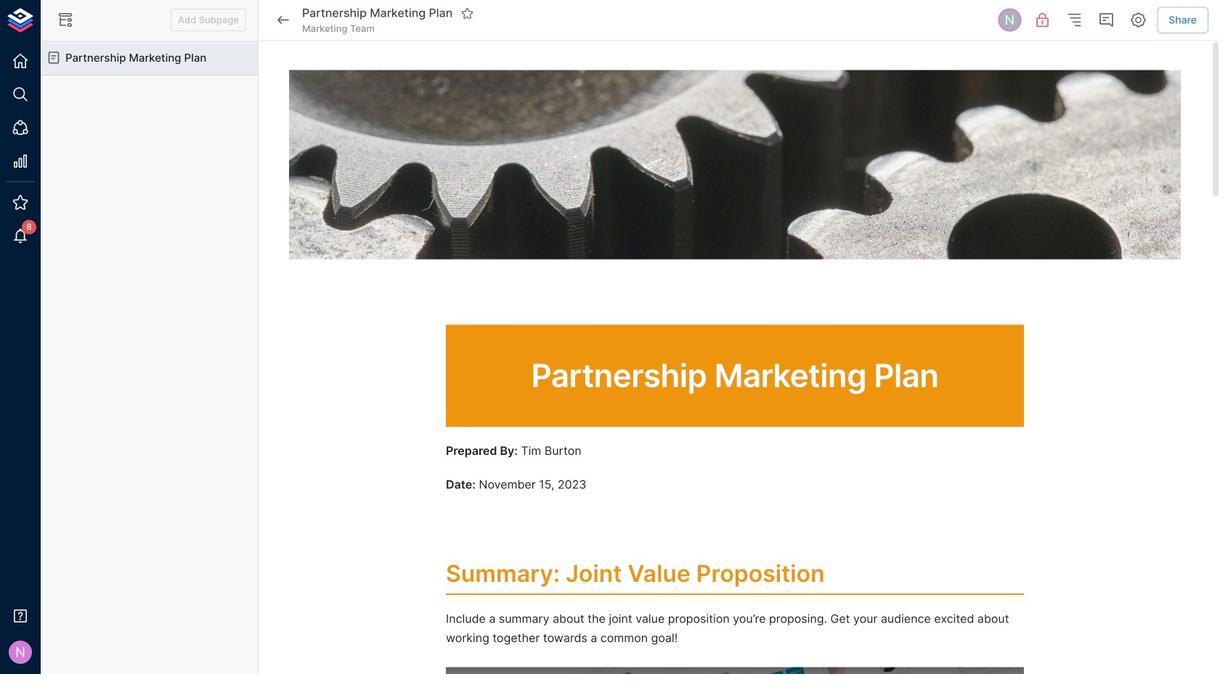 Task type: locate. For each thing, give the bounding box(es) containing it.
table of contents image
[[1066, 11, 1083, 29]]

settings image
[[1130, 11, 1147, 29]]

favorite image
[[461, 7, 474, 20]]

go back image
[[275, 11, 292, 29]]

this document is locked image
[[1034, 11, 1051, 29]]



Task type: vqa. For each thing, say whether or not it's contained in the screenshot.
Blank Document's document
no



Task type: describe. For each thing, give the bounding box(es) containing it.
comments image
[[1098, 11, 1115, 29]]

hide wiki image
[[57, 11, 74, 29]]



